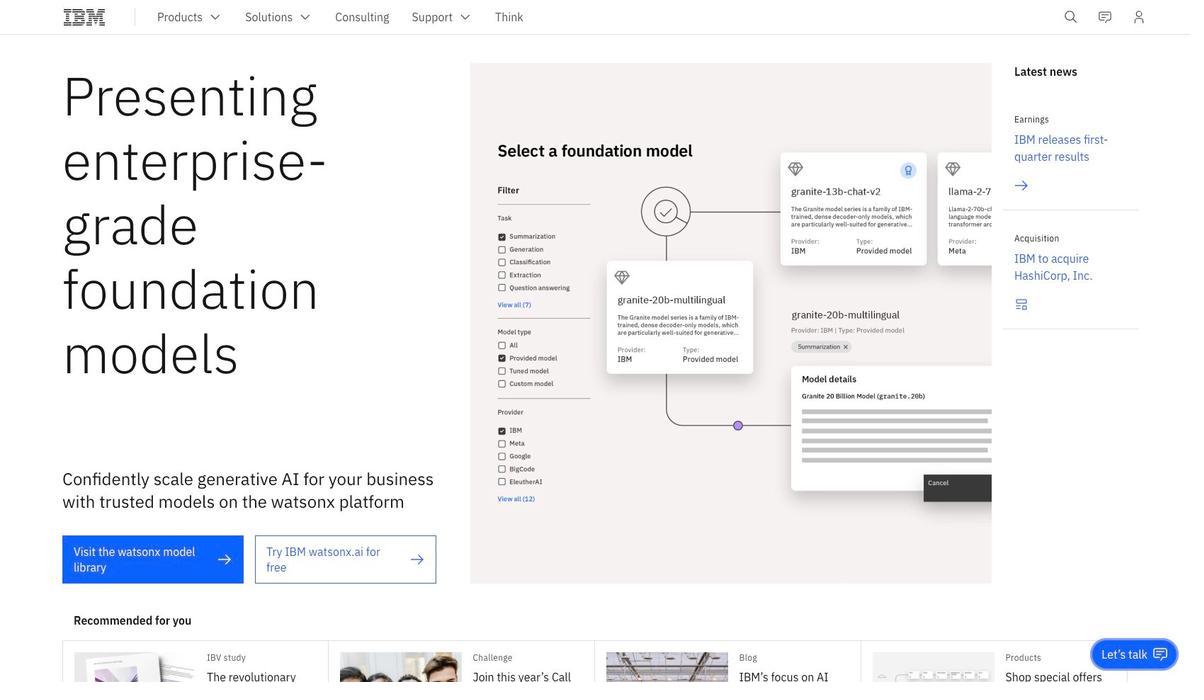 Task type: describe. For each thing, give the bounding box(es) containing it.
let's talk element
[[1102, 647, 1148, 662]]



Task type: vqa. For each thing, say whether or not it's contained in the screenshot.
Your Privacy Choices "element"
no



